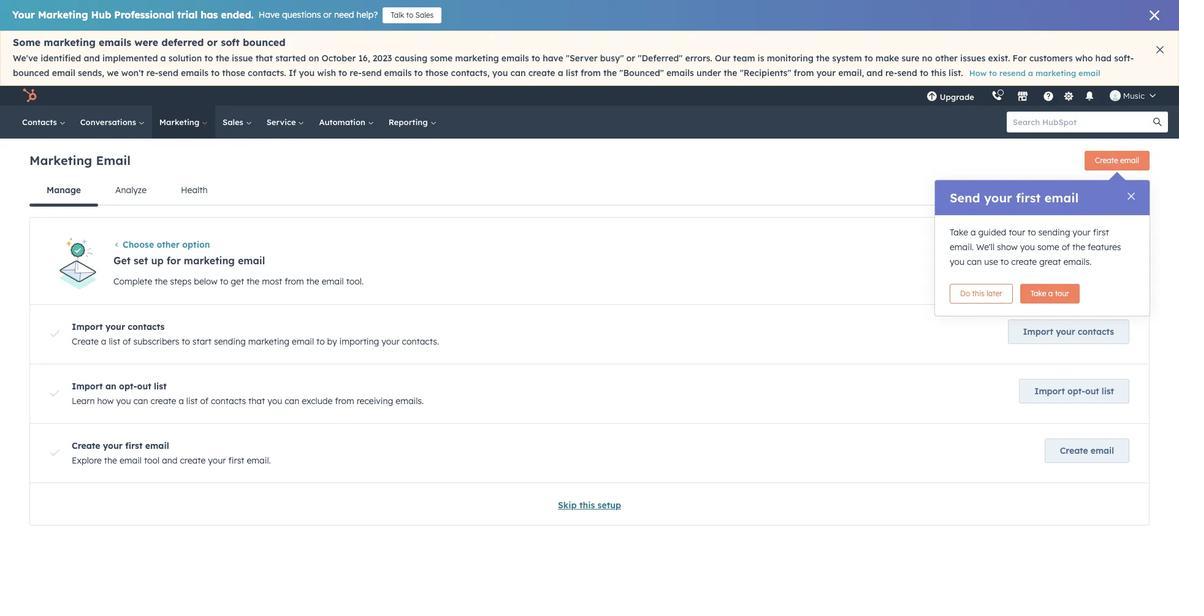 Task type: locate. For each thing, give the bounding box(es) containing it.
marketing
[[38, 9, 88, 21], [159, 117, 202, 127], [29, 152, 92, 168]]

1 send from the left
[[158, 67, 178, 79]]

marketing inside marketing link
[[159, 117, 202, 127]]

opt- down import your contacts
[[1068, 386, 1086, 397]]

and
[[84, 53, 100, 64], [867, 67, 883, 79], [162, 455, 178, 466]]

complete the steps below to get the most from the email tool.
[[113, 276, 364, 287]]

tour down "great"
[[1056, 289, 1070, 298]]

2 horizontal spatial re-
[[886, 67, 898, 79]]

marketing for marketing link
[[159, 117, 202, 127]]

can left exclude
[[285, 396, 300, 407]]

hubspot image
[[22, 88, 37, 103]]

the right most
[[306, 276, 319, 287]]

the down busy"
[[604, 67, 617, 79]]

a down "great"
[[1049, 289, 1053, 298]]

send
[[158, 67, 178, 79], [362, 67, 382, 79], [898, 67, 918, 79]]

1 vertical spatial this
[[973, 289, 985, 298]]

set
[[134, 255, 148, 267]]

is
[[758, 53, 765, 64]]

some up "great"
[[1038, 242, 1060, 253]]

some right causing
[[430, 53, 453, 64]]

send down sure
[[898, 67, 918, 79]]

2 horizontal spatial this
[[973, 289, 985, 298]]

causing
[[395, 53, 428, 64]]

sending up "great"
[[1039, 227, 1071, 238]]

receiving
[[357, 396, 393, 407]]

0 vertical spatial this
[[931, 67, 947, 79]]

create email
[[1096, 156, 1140, 165], [1061, 446, 1115, 457]]

navigation
[[29, 175, 1150, 206]]

0 vertical spatial or
[[323, 9, 332, 20]]

from
[[581, 67, 601, 79], [794, 67, 814, 79], [285, 276, 304, 287], [335, 396, 354, 407]]

1 vertical spatial of
[[123, 336, 131, 347]]

can left use
[[967, 256, 982, 267]]

a left guided
[[971, 227, 976, 238]]

1 horizontal spatial re-
[[350, 67, 362, 79]]

the
[[216, 53, 229, 64], [817, 53, 830, 64], [604, 67, 617, 79], [724, 67, 738, 79], [1073, 242, 1086, 253], [155, 276, 168, 287], [247, 276, 260, 287], [306, 276, 319, 287], [104, 455, 117, 466]]

0 horizontal spatial email.
[[247, 455, 271, 466]]

emails down causing
[[384, 67, 412, 79]]

re-
[[146, 67, 158, 79], [350, 67, 362, 79], [886, 67, 898, 79]]

can
[[511, 67, 526, 79], [967, 256, 982, 267], [133, 396, 148, 407], [285, 396, 300, 407]]

this right skip
[[580, 500, 595, 511]]

re- down the 'make'
[[886, 67, 898, 79]]

0 horizontal spatial or
[[207, 36, 218, 48]]

a
[[160, 53, 166, 64], [558, 67, 564, 79], [1029, 68, 1034, 78], [971, 227, 976, 238], [1049, 289, 1053, 298], [101, 336, 106, 347], [179, 396, 184, 407]]

0 vertical spatial contacts.
[[248, 67, 286, 79]]

email. inside create your first email explore the email tool and create your first email.
[[247, 455, 271, 466]]

import inside button
[[1035, 386, 1065, 397]]

notifications image
[[1084, 91, 1096, 102]]

1 vertical spatial contacts.
[[402, 336, 439, 347]]

the inside take a guided tour to sending your first email. we'll show you some of the features you can use to create great emails.
[[1073, 242, 1086, 253]]

from right most
[[285, 276, 304, 287]]

1 vertical spatial or
[[207, 36, 218, 48]]

tour up 'show'
[[1009, 227, 1026, 238]]

email inside import your contacts create a list of subscribers to start sending marketing email to by importing your contacts.
[[292, 336, 314, 347]]

no
[[923, 53, 933, 64]]

create email button up close image
[[1085, 151, 1150, 171]]

analyze
[[115, 185, 147, 196]]

0 vertical spatial create email
[[1096, 156, 1140, 165]]

1 vertical spatial take
[[1031, 289, 1047, 298]]

1 horizontal spatial bounced
[[243, 36, 286, 48]]

1 vertical spatial sales
[[223, 117, 246, 127]]

marketing up the import an opt-out list learn how you can create a list of contacts that you can exclude from receiving emails.
[[248, 336, 290, 347]]

to right how on the top right of the page
[[989, 68, 998, 78]]

0 horizontal spatial some
[[430, 53, 453, 64]]

questions
[[282, 9, 321, 20]]

take a tour button
[[1021, 284, 1080, 304]]

create inside create your first email explore the email tool and create your first email.
[[72, 441, 100, 452]]

menu item
[[983, 86, 986, 106]]

2 horizontal spatial send
[[898, 67, 918, 79]]

out inside the import an opt-out list learn how you can create a list of contacts that you can exclude from receiving emails.
[[137, 381, 151, 392]]

1 vertical spatial some
[[1038, 242, 1060, 253]]

2 vertical spatial and
[[162, 455, 178, 466]]

"bounced"
[[620, 67, 664, 79]]

from right exclude
[[335, 396, 354, 407]]

to left get on the left of page
[[220, 276, 228, 287]]

1 horizontal spatial those
[[426, 67, 449, 79]]

contacts. right importing
[[402, 336, 439, 347]]

emails. right "great"
[[1064, 256, 1092, 267]]

0 horizontal spatial contacts.
[[248, 67, 286, 79]]

0 vertical spatial some
[[430, 53, 453, 64]]

1 vertical spatial marketing
[[159, 117, 202, 127]]

1 horizontal spatial sales
[[416, 10, 434, 20]]

re- right won't
[[146, 67, 158, 79]]

2 re- from the left
[[350, 67, 362, 79]]

2 vertical spatial this
[[580, 500, 595, 511]]

take a tour
[[1031, 289, 1070, 298]]

and right 'tool'
[[162, 455, 178, 466]]

setup
[[598, 500, 621, 511]]

can right the contacts,
[[511, 67, 526, 79]]

1 horizontal spatial and
[[162, 455, 178, 466]]

1 vertical spatial email.
[[247, 455, 271, 466]]

this inside we've identified and implemented a solution to the issue that started on october 16, 2023 causing some marketing emails to have "server busy" or "deferred" errors. our team is monitoring the system to make sure no other issues exist. for customers who had soft- bounced email sends, we won't re-send emails to those contacts. if you wish to re-send emails to those contacts, you can create a list from the "bounced" emails under the "recipients" from your email, and re-send to this list.
[[931, 67, 947, 79]]

tour
[[1009, 227, 1026, 238], [1056, 289, 1070, 298]]

0 vertical spatial email.
[[950, 242, 974, 253]]

1 horizontal spatial take
[[1031, 289, 1047, 298]]

1 horizontal spatial out
[[1086, 386, 1100, 397]]

service
[[267, 117, 298, 127]]

a inside button
[[1049, 289, 1053, 298]]

other
[[936, 53, 958, 64], [157, 239, 180, 250]]

other inside we've identified and implemented a solution to the issue that started on october 16, 2023 causing some marketing emails to have "server busy" or "deferred" errors. our team is monitoring the system to make sure no other issues exist. for customers who had soft- bounced email sends, we won't re-send emails to those contacts. if you wish to re-send emails to those contacts, you can create a list from the "bounced" emails under the "recipients" from your email, and re-send to this list.
[[936, 53, 958, 64]]

0 horizontal spatial re-
[[146, 67, 158, 79]]

marketing inside marketing email banner
[[29, 152, 92, 168]]

marketing email
[[29, 152, 131, 168]]

0 vertical spatial other
[[936, 53, 958, 64]]

1 horizontal spatial some
[[1038, 242, 1060, 253]]

0 vertical spatial bounced
[[243, 36, 286, 48]]

1 vertical spatial sending
[[214, 336, 246, 347]]

you right the contacts,
[[492, 67, 508, 79]]

the left system at the top right of the page
[[817, 53, 830, 64]]

issue
[[232, 53, 253, 64]]

of inside import your contacts create a list of subscribers to start sending marketing email to by importing your contacts.
[[123, 336, 131, 347]]

to down no
[[920, 67, 929, 79]]

contacts.
[[248, 67, 286, 79], [402, 336, 439, 347]]

0 vertical spatial that
[[256, 53, 273, 64]]

that right "issue"
[[256, 53, 273, 64]]

create down 'have'
[[529, 67, 556, 79]]

2 horizontal spatial contacts
[[1078, 327, 1115, 338]]

import
[[72, 322, 103, 333], [1024, 327, 1054, 338], [72, 381, 103, 392], [1035, 386, 1065, 397]]

can right how
[[133, 396, 148, 407]]

sends,
[[78, 67, 104, 79]]

this left list. at the top right
[[931, 67, 947, 79]]

1 vertical spatial that
[[248, 396, 265, 407]]

the inside create your first email explore the email tool and create your first email.
[[104, 455, 117, 466]]

marketing left hub
[[38, 9, 88, 21]]

0 horizontal spatial this
[[580, 500, 595, 511]]

your inside we've identified and implemented a solution to the issue that started on october 16, 2023 causing some marketing emails to have "server busy" or "deferred" errors. our team is monitoring the system to make sure no other issues exist. for customers who had soft- bounced email sends, we won't re-send emails to those contacts. if you wish to re-send emails to those contacts, you can create a list from the "bounced" emails under the "recipients" from your email, and re-send to this list.
[[817, 67, 836, 79]]

skip
[[558, 500, 577, 511]]

0 vertical spatial sending
[[1039, 227, 1071, 238]]

take inside take a guided tour to sending your first email. we'll show you some of the features you can use to create great emails.
[[950, 227, 969, 238]]

to inside button
[[406, 10, 414, 20]]

1 vertical spatial other
[[157, 239, 180, 250]]

take
[[950, 227, 969, 238], [1031, 289, 1047, 298]]

0 vertical spatial and
[[84, 53, 100, 64]]

marketing up manage
[[29, 152, 92, 168]]

create email for bottommost create email button
[[1061, 446, 1115, 457]]

you right 'show'
[[1021, 242, 1035, 253]]

a up an
[[101, 336, 106, 347]]

how to resend a marketing email link
[[970, 68, 1101, 78]]

marketing left sales link on the top of page
[[159, 117, 202, 127]]

contacts,
[[451, 67, 490, 79]]

1 horizontal spatial this
[[931, 67, 947, 79]]

this inside button
[[973, 289, 985, 298]]

contacts inside the import an opt-out list learn how you can create a list of contacts that you can exclude from receiving emails.
[[211, 396, 246, 407]]

send down 16,
[[362, 67, 382, 79]]

0 vertical spatial create email button
[[1085, 151, 1150, 171]]

sales
[[416, 10, 434, 20], [223, 117, 246, 127]]

sales left service
[[223, 117, 246, 127]]

learn
[[72, 396, 95, 407]]

take inside button
[[1031, 289, 1047, 298]]

hubspot link
[[15, 88, 46, 103]]

this inside 'button'
[[580, 500, 595, 511]]

re- down 16,
[[350, 67, 362, 79]]

of down start
[[200, 396, 209, 407]]

identified
[[41, 53, 81, 64]]

the down soft
[[216, 53, 229, 64]]

2 vertical spatial of
[[200, 396, 209, 407]]

send down solution
[[158, 67, 178, 79]]

1 vertical spatial create email
[[1061, 446, 1115, 457]]

take for take a tour
[[1031, 289, 1047, 298]]

marketing inside we've identified and implemented a solution to the issue that started on october 16, 2023 causing some marketing emails to have "server busy" or "deferred" errors. our team is monitoring the system to make sure no other issues exist. for customers who had soft- bounced email sends, we won't re-send emails to those contacts. if you wish to re-send emails to those contacts, you can create a list from the "bounced" emails under the "recipients" from your email, and re-send to this list.
[[455, 53, 499, 64]]

from inside the import an opt-out list learn how you can create a list of contacts that you can exclude from receiving emails.
[[335, 396, 354, 407]]

create up explore
[[72, 441, 100, 452]]

0 horizontal spatial those
[[222, 67, 245, 79]]

marketing up the contacts,
[[455, 53, 499, 64]]

contacts
[[22, 117, 59, 127]]

professional
[[114, 9, 174, 21]]

tool
[[144, 455, 160, 466]]

some inside we've identified and implemented a solution to the issue that started on october 16, 2023 causing some marketing emails to have "server busy" or "deferred" errors. our team is monitoring the system to make sure no other issues exist. for customers who had soft- bounced email sends, we won't re-send emails to those contacts. if you wish to re-send emails to those contacts, you can create a list from the "bounced" emails under the "recipients" from your email, and re-send to this list.
[[430, 53, 453, 64]]

import inside import your contacts create a list of subscribers to start sending marketing email to by importing your contacts.
[[72, 322, 103, 333]]

manage
[[47, 185, 81, 196]]

that inside the import an opt-out list learn how you can create a list of contacts that you can exclude from receiving emails.
[[248, 396, 265, 407]]

create email inside marketing email banner
[[1096, 156, 1140, 165]]

1 horizontal spatial other
[[936, 53, 958, 64]]

email,
[[839, 67, 865, 79]]

import inside the import an opt-out list learn how you can create a list of contacts that you can exclude from receiving emails.
[[72, 381, 103, 392]]

some
[[430, 53, 453, 64], [1038, 242, 1060, 253]]

first inside take a guided tour to sending your first email. we'll show you some of the features you can use to create great emails.
[[1094, 227, 1110, 238]]

steps
[[170, 276, 192, 287]]

0 vertical spatial take
[[950, 227, 969, 238]]

import opt-out list button
[[1020, 379, 1130, 404]]

music
[[1124, 91, 1145, 101]]

0 horizontal spatial sending
[[214, 336, 246, 347]]

opt- right an
[[119, 381, 137, 392]]

0 vertical spatial of
[[1062, 242, 1071, 253]]

from down "server
[[581, 67, 601, 79]]

1 horizontal spatial contacts.
[[402, 336, 439, 347]]

marketing up identified
[[44, 36, 96, 48]]

create inside take a guided tour to sending your first email. we'll show you some of the features you can use to create great emails.
[[1012, 256, 1037, 267]]

1 vertical spatial tour
[[1056, 289, 1070, 298]]

other up for
[[157, 239, 180, 250]]

other up list. at the top right
[[936, 53, 958, 64]]

take down "great"
[[1031, 289, 1047, 298]]

skip this setup button
[[558, 498, 621, 513]]

had
[[1096, 53, 1112, 64]]

reporting link
[[381, 106, 444, 139]]

create inside marketing email banner
[[1096, 156, 1119, 165]]

bounced inside we've identified and implemented a solution to the issue that started on october 16, 2023 causing some marketing emails to have "server busy" or "deferred" errors. our team is monitoring the system to make sure no other issues exist. for customers who had soft- bounced email sends, we won't re-send emails to those contacts. if you wish to re-send emails to those contacts, you can create a list from the "bounced" emails under the "recipients" from your email, and re-send to this list.
[[13, 67, 49, 79]]

that
[[256, 53, 273, 64], [248, 396, 265, 407]]

do this later
[[961, 289, 1003, 298]]

create right 'tool'
[[180, 455, 206, 466]]

create inside the import an opt-out list learn how you can create a list of contacts that you can exclude from receiving emails.
[[151, 396, 176, 407]]

1 horizontal spatial email.
[[950, 242, 974, 253]]

of left subscribers
[[123, 336, 131, 347]]

emails. right 'receiving'
[[396, 396, 424, 407]]

contacts inside import your contacts create a list of subscribers to start sending marketing email to by importing your contacts.
[[128, 322, 165, 333]]

get set up for marketing email
[[113, 255, 265, 267]]

or
[[323, 9, 332, 20], [207, 36, 218, 48], [627, 53, 636, 64]]

0 horizontal spatial contacts
[[128, 322, 165, 333]]

you right the if
[[299, 67, 315, 79]]

search image
[[1154, 118, 1162, 126]]

0 horizontal spatial take
[[950, 227, 969, 238]]

you
[[299, 67, 315, 79], [492, 67, 508, 79], [1021, 242, 1035, 253], [950, 256, 965, 267], [116, 396, 131, 407], [268, 396, 282, 407]]

have
[[259, 9, 280, 20]]

list.
[[949, 67, 964, 79]]

marketing for marketing email
[[29, 152, 92, 168]]

the left steps
[[155, 276, 168, 287]]

to
[[406, 10, 414, 20], [205, 53, 213, 64], [532, 53, 540, 64], [865, 53, 874, 64], [211, 67, 220, 79], [339, 67, 347, 79], [414, 67, 423, 79], [920, 67, 929, 79], [989, 68, 998, 78], [1028, 227, 1037, 238], [1001, 256, 1009, 267], [220, 276, 228, 287], [182, 336, 190, 347], [317, 336, 325, 347]]

or up "bounced"
[[627, 53, 636, 64]]

or left need
[[323, 9, 332, 20]]

create up learn
[[72, 336, 99, 347]]

1 horizontal spatial tour
[[1056, 289, 1070, 298]]

sales inside button
[[416, 10, 434, 20]]

1 vertical spatial create email button
[[1045, 439, 1130, 463]]

1 those from the left
[[222, 67, 245, 79]]

that left exclude
[[248, 396, 265, 407]]

email
[[52, 67, 75, 79], [1079, 68, 1101, 78], [1121, 156, 1140, 165], [1045, 190, 1079, 206], [238, 255, 265, 267], [322, 276, 344, 287], [292, 336, 314, 347], [145, 441, 169, 452], [1091, 446, 1115, 457], [120, 455, 142, 466]]

won't
[[121, 67, 144, 79]]

2 vertical spatial or
[[627, 53, 636, 64]]

do this later button
[[950, 284, 1013, 304]]

tour inside take a tour button
[[1056, 289, 1070, 298]]

to down october
[[339, 67, 347, 79]]

settings link
[[1062, 89, 1077, 102]]

the left features
[[1073, 242, 1086, 253]]

2 vertical spatial marketing
[[29, 152, 92, 168]]

menu
[[918, 86, 1165, 106]]

help?
[[357, 9, 378, 20]]

1 horizontal spatial sending
[[1039, 227, 1071, 238]]

to right the talk
[[406, 10, 414, 20]]

first
[[1016, 190, 1041, 206], [1094, 227, 1110, 238], [125, 441, 143, 452], [228, 455, 244, 466]]

contacts link
[[15, 106, 73, 139]]

1 horizontal spatial of
[[200, 396, 209, 407]]

0 horizontal spatial out
[[137, 381, 151, 392]]

take left guided
[[950, 227, 969, 238]]

0 vertical spatial sales
[[416, 10, 434, 20]]

of
[[1062, 242, 1071, 253], [123, 336, 131, 347], [200, 396, 209, 407]]

start
[[193, 336, 212, 347]]

bounced down the we've on the top left of the page
[[13, 67, 49, 79]]

0 horizontal spatial send
[[158, 67, 178, 79]]

skip this setup
[[558, 500, 621, 511]]

your inside take a guided tour to sending your first email. we'll show you some of the features you can use to create great emails.
[[1073, 227, 1091, 238]]

0 vertical spatial tour
[[1009, 227, 1026, 238]]

1 horizontal spatial opt-
[[1068, 386, 1086, 397]]

upgrade image
[[927, 91, 938, 102]]

features
[[1088, 242, 1122, 253]]

soft
[[221, 36, 240, 48]]

1 horizontal spatial send
[[362, 67, 382, 79]]

1 vertical spatial emails.
[[396, 396, 424, 407]]

1 horizontal spatial contacts
[[211, 396, 246, 407]]

navigation containing manage
[[29, 175, 1150, 206]]

create inside we've identified and implemented a solution to the issue that started on october 16, 2023 causing some marketing emails to have "server busy" or "deferred" errors. our team is monitoring the system to make sure no other issues exist. for customers who had soft- bounced email sends, we won't re-send emails to those contacts. if you wish to re-send emails to those contacts, you can create a list from the "bounced" emails under the "recipients" from your email, and re-send to this list.
[[529, 67, 556, 79]]

0 horizontal spatial tour
[[1009, 227, 1026, 238]]

contacts. left the if
[[248, 67, 286, 79]]

1 horizontal spatial emails.
[[1064, 256, 1092, 267]]

list
[[566, 67, 578, 79], [109, 336, 120, 347], [154, 381, 167, 392], [1102, 386, 1115, 397], [186, 396, 198, 407]]

close image
[[1128, 193, 1135, 200]]

the right explore
[[104, 455, 117, 466]]

2 horizontal spatial or
[[627, 53, 636, 64]]

and up sends,
[[84, 53, 100, 64]]

those down "issue"
[[222, 67, 245, 79]]

of inside the import an opt-out list learn how you can create a list of contacts that you can exclude from receiving emails.
[[200, 396, 209, 407]]

1 vertical spatial bounced
[[13, 67, 49, 79]]

create up create your first email explore the email tool and create your first email.
[[151, 396, 176, 407]]

create email up close image
[[1096, 156, 1140, 165]]

of left features
[[1062, 242, 1071, 253]]

create email button down import opt-out list button
[[1045, 439, 1130, 463]]

can inside take a guided tour to sending your first email. we'll show you some of the features you can use to create great emails.
[[967, 256, 982, 267]]

contacts inside import your contacts button
[[1078, 327, 1115, 338]]

calling icon image
[[992, 91, 1003, 102]]

2 horizontal spatial of
[[1062, 242, 1071, 253]]

Search HubSpot search field
[[1007, 112, 1158, 133]]

0 horizontal spatial bounced
[[13, 67, 49, 79]]

soft-
[[1115, 53, 1134, 64]]

import inside button
[[1024, 327, 1054, 338]]

0 horizontal spatial emails.
[[396, 396, 424, 407]]

1 horizontal spatial or
[[323, 9, 332, 20]]

contacts for import your contacts create a list of subscribers to start sending marketing email to by importing your contacts.
[[128, 322, 165, 333]]

2 horizontal spatial and
[[867, 67, 883, 79]]

0 horizontal spatial of
[[123, 336, 131, 347]]

create down 'show'
[[1012, 256, 1037, 267]]

the right get on the left of page
[[247, 276, 260, 287]]

errors.
[[686, 53, 713, 64]]

0 horizontal spatial opt-
[[119, 381, 137, 392]]

how
[[97, 396, 114, 407]]

sending
[[1039, 227, 1071, 238], [214, 336, 246, 347]]

a up create your first email explore the email tool and create your first email.
[[179, 396, 184, 407]]

list inside button
[[1102, 386, 1115, 397]]

0 vertical spatial emails.
[[1064, 256, 1092, 267]]



Task type: vqa. For each thing, say whether or not it's contained in the screenshot.
"Last activity date"
no



Task type: describe. For each thing, give the bounding box(es) containing it.
a inside take a guided tour to sending your first email. we'll show you some of the features you can use to create great emails.
[[971, 227, 976, 238]]

some marketing emails were deferred or soft bounced banner
[[0, 31, 1180, 86]]

search button
[[1148, 112, 1169, 133]]

out inside import opt-out list button
[[1086, 386, 1100, 397]]

notifications button
[[1080, 86, 1100, 106]]

talk
[[391, 10, 404, 20]]

choose other option button
[[113, 239, 210, 250]]

started
[[276, 53, 306, 64]]

analyze button
[[98, 175, 164, 205]]

or inside we've identified and implemented a solution to the issue that started on october 16, 2023 causing some marketing emails to have "server busy" or "deferred" errors. our team is monitoring the system to make sure no other issues exist. for customers who had soft- bounced email sends, we won't re-send emails to those contacts. if you wish to re-send emails to those contacts, you can create a list from the "bounced" emails under the "recipients" from your email, and re-send to this list.
[[627, 53, 636, 64]]

to up sales link on the top of page
[[211, 67, 220, 79]]

later
[[987, 289, 1003, 298]]

3 send from the left
[[898, 67, 918, 79]]

0 horizontal spatial other
[[157, 239, 180, 250]]

0 vertical spatial marketing
[[38, 9, 88, 21]]

we've identified and implemented a solution to the issue that started on october 16, 2023 causing some marketing emails to have "server busy" or "deferred" errors. our team is monitoring the system to make sure no other issues exist. for customers who had soft- bounced email sends, we won't re-send emails to those contacts. if you wish to re-send emails to those contacts, you can create a list from the "bounced" emails under the "recipients" from your email, and re-send to this list.
[[13, 53, 1134, 79]]

automation
[[319, 117, 368, 127]]

import an opt-out list learn how you can create a list of contacts that you can exclude from receiving emails.
[[72, 381, 424, 407]]

a down 'have'
[[558, 67, 564, 79]]

to right solution
[[205, 53, 213, 64]]

your inside button
[[1056, 327, 1076, 338]]

import opt-out list
[[1035, 386, 1115, 397]]

to right use
[[1001, 256, 1009, 267]]

your marketing hub professional trial has ended. have questions or need help?
[[12, 9, 378, 21]]

do
[[961, 289, 971, 298]]

from down 'monitoring'
[[794, 67, 814, 79]]

0 horizontal spatial sales
[[223, 117, 246, 127]]

create email button inside marketing email banner
[[1085, 151, 1150, 171]]

2023
[[373, 53, 392, 64]]

you left exclude
[[268, 396, 282, 407]]

marketing email banner
[[29, 147, 1150, 175]]

under
[[697, 67, 722, 79]]

1 vertical spatial and
[[867, 67, 883, 79]]

a down some marketing emails were deferred or soft bounced
[[160, 53, 166, 64]]

to left start
[[182, 336, 190, 347]]

we
[[107, 67, 119, 79]]

sending inside import your contacts create a list of subscribers to start sending marketing email to by importing your contacts.
[[214, 336, 246, 347]]

some
[[13, 36, 41, 48]]

you right how
[[116, 396, 131, 407]]

exist.
[[989, 53, 1011, 64]]

by
[[327, 336, 337, 347]]

to left the 'make'
[[865, 53, 874, 64]]

take for take a guided tour to sending your first email. we'll show you some of the features you can use to create great emails.
[[950, 227, 969, 238]]

close image
[[1150, 10, 1160, 20]]

emails down solution
[[181, 67, 209, 79]]

a inside the import an opt-out list learn how you can create a list of contacts that you can exclude from receiving emails.
[[179, 396, 184, 407]]

2 those from the left
[[426, 67, 449, 79]]

create inside create your first email explore the email tool and create your first email.
[[180, 455, 206, 466]]

tool.
[[346, 276, 364, 287]]

trial
[[177, 9, 198, 21]]

conversations
[[80, 117, 139, 127]]

choose
[[123, 239, 154, 250]]

email inside we've identified and implemented a solution to the issue that started on october 16, 2023 causing some marketing emails to have "server busy" or "deferred" errors. our team is monitoring the system to make sure no other issues exist. for customers who had soft- bounced email sends, we won't re-send emails to those contacts. if you wish to re-send emails to those contacts, you can create a list from the "bounced" emails under the "recipients" from your email, and re-send to this list.
[[52, 67, 75, 79]]

tour inside take a guided tour to sending your first email. we'll show you some of the features you can use to create great emails.
[[1009, 227, 1026, 238]]

implemented
[[102, 53, 158, 64]]

solution
[[168, 53, 202, 64]]

emails. inside the import an opt-out list learn how you can create a list of contacts that you can exclude from receiving emails.
[[396, 396, 424, 407]]

get
[[113, 255, 131, 267]]

menu containing music
[[918, 86, 1165, 106]]

to down causing
[[414, 67, 423, 79]]

resend
[[1000, 68, 1026, 78]]

import for import an opt-out list learn how you can create a list of contacts that you can exclude from receiving emails.
[[72, 381, 103, 392]]

1 re- from the left
[[146, 67, 158, 79]]

make
[[876, 53, 900, 64]]

october
[[322, 53, 356, 64]]

email. inside take a guided tour to sending your first email. we'll show you some of the features you can use to create great emails.
[[950, 242, 974, 253]]

our
[[715, 53, 731, 64]]

emails down errors.
[[667, 67, 694, 79]]

emails left 'have'
[[502, 53, 529, 64]]

use
[[985, 256, 999, 267]]

opt- inside the import an opt-out list learn how you can create a list of contacts that you can exclude from receiving emails.
[[119, 381, 137, 392]]

this for do this later
[[973, 289, 985, 298]]

on
[[309, 53, 319, 64]]

marketplaces image
[[1018, 91, 1029, 102]]

opt- inside button
[[1068, 386, 1086, 397]]

team
[[734, 53, 755, 64]]

import your contacts
[[1024, 327, 1115, 338]]

2 send from the left
[[362, 67, 382, 79]]

some inside take a guided tour to sending your first email. we'll show you some of the features you can use to create great emails.
[[1038, 242, 1060, 253]]

health
[[181, 185, 208, 196]]

how to resend a marketing email
[[970, 68, 1101, 78]]

marketing link
[[152, 106, 215, 139]]

talk to sales
[[391, 10, 434, 20]]

wish
[[317, 67, 336, 79]]

to down send your first email
[[1028, 227, 1037, 238]]

settings image
[[1064, 91, 1075, 102]]

upgrade
[[940, 92, 975, 102]]

list inside import your contacts create a list of subscribers to start sending marketing email to by importing your contacts.
[[109, 336, 120, 347]]

sure
[[902, 53, 920, 64]]

a inside import your contacts create a list of subscribers to start sending marketing email to by importing your contacts.
[[101, 336, 106, 347]]

a right resend
[[1029, 68, 1034, 78]]

create email for create email button in the marketing email banner
[[1096, 156, 1140, 165]]

below
[[194, 276, 218, 287]]

to left by
[[317, 336, 325, 347]]

import your contacts button
[[1008, 320, 1130, 344]]

create your first email explore the email tool and create your first email.
[[72, 441, 271, 466]]

who
[[1076, 53, 1093, 64]]

or inside your marketing hub professional trial has ended. have questions or need help?
[[323, 9, 332, 20]]

marketing down 'option'
[[184, 255, 235, 267]]

talk to sales button
[[383, 7, 442, 23]]

send your first email
[[950, 190, 1079, 206]]

import for import your contacts create a list of subscribers to start sending marketing email to by importing your contacts.
[[72, 322, 103, 333]]

marketplaces button
[[1010, 86, 1036, 106]]

sending inside take a guided tour to sending your first email. we'll show you some of the features you can use to create great emails.
[[1039, 227, 1071, 238]]

has
[[201, 9, 218, 21]]

automation link
[[312, 106, 381, 139]]

contacts. inside import your contacts create a list of subscribers to start sending marketing email to by importing your contacts.
[[402, 336, 439, 347]]

complete
[[113, 276, 152, 287]]

issues
[[961, 53, 986, 64]]

you up do
[[950, 256, 965, 267]]

deferred
[[161, 36, 204, 48]]

to left 'have'
[[532, 53, 540, 64]]

great
[[1040, 256, 1062, 267]]

marketing down customers
[[1036, 68, 1077, 78]]

some marketing emails were deferred or soft bounced
[[13, 36, 286, 48]]

your
[[12, 9, 35, 21]]

emails. inside take a guided tour to sending your first email. we'll show you some of the features you can use to create great emails.
[[1064, 256, 1092, 267]]

marketing inside import your contacts create a list of subscribers to start sending marketing email to by importing your contacts.
[[248, 336, 290, 347]]

import for import opt-out list
[[1035, 386, 1065, 397]]

conversations link
[[73, 106, 152, 139]]

help button
[[1038, 86, 1059, 106]]

create inside import your contacts create a list of subscribers to start sending marketing email to by importing your contacts.
[[72, 336, 99, 347]]

subscribers
[[133, 336, 179, 347]]

16,
[[359, 53, 370, 64]]

close banner icon image
[[1157, 46, 1164, 53]]

manage button
[[29, 175, 98, 206]]

were
[[135, 36, 158, 48]]

up
[[151, 255, 164, 267]]

3 re- from the left
[[886, 67, 898, 79]]

import for import your contacts
[[1024, 327, 1054, 338]]

0 horizontal spatial and
[[84, 53, 100, 64]]

of inside take a guided tour to sending your first email. we'll show you some of the features you can use to create great emails.
[[1062, 242, 1071, 253]]

we've
[[13, 53, 38, 64]]

"recipients"
[[740, 67, 792, 79]]

customers
[[1030, 53, 1073, 64]]

explore
[[72, 455, 102, 466]]

music button
[[1103, 86, 1164, 106]]

and inside create your first email explore the email tool and create your first email.
[[162, 455, 178, 466]]

service link
[[259, 106, 312, 139]]

import your contacts create a list of subscribers to start sending marketing email to by importing your contacts.
[[72, 322, 439, 347]]

importing
[[340, 336, 379, 347]]

send
[[950, 190, 981, 206]]

get
[[231, 276, 244, 287]]

create down import opt-out list button
[[1061, 446, 1089, 457]]

greg robinson image
[[1110, 90, 1121, 101]]

help image
[[1043, 91, 1054, 102]]

"server
[[566, 53, 598, 64]]

exclude
[[302, 396, 333, 407]]

this for skip this setup
[[580, 500, 595, 511]]

contacts for import your contacts
[[1078, 327, 1115, 338]]

list inside we've identified and implemented a solution to the issue that started on october 16, 2023 causing some marketing emails to have "server busy" or "deferred" errors. our team is monitoring the system to make sure no other issues exist. for customers who had soft- bounced email sends, we won't re-send emails to those contacts. if you wish to re-send emails to those contacts, you can create a list from the "bounced" emails under the "recipients" from your email, and re-send to this list.
[[566, 67, 578, 79]]

email
[[96, 152, 131, 168]]

emails up implemented
[[99, 36, 131, 48]]

that inside we've identified and implemented a solution to the issue that started on october 16, 2023 causing some marketing emails to have "server busy" or "deferred" errors. our team is monitoring the system to make sure no other issues exist. for customers who had soft- bounced email sends, we won't re-send emails to those contacts. if you wish to re-send emails to those contacts, you can create a list from the "bounced" emails under the "recipients" from your email, and re-send to this list.
[[256, 53, 273, 64]]

contacts. inside we've identified and implemented a solution to the issue that started on october 16, 2023 causing some marketing emails to have "server busy" or "deferred" errors. our team is monitoring the system to make sure no other issues exist. for customers who had soft- bounced email sends, we won't re-send emails to those contacts. if you wish to re-send emails to those contacts, you can create a list from the "bounced" emails under the "recipients" from your email, and re-send to this list.
[[248, 67, 286, 79]]

the down the our
[[724, 67, 738, 79]]

can inside we've identified and implemented a solution to the issue that started on october 16, 2023 causing some marketing emails to have "server busy" or "deferred" errors. our team is monitoring the system to make sure no other issues exist. for customers who had soft- bounced email sends, we won't re-send emails to those contacts. if you wish to re-send emails to those contacts, you can create a list from the "bounced" emails under the "recipients" from your email, and re-send to this list.
[[511, 67, 526, 79]]



